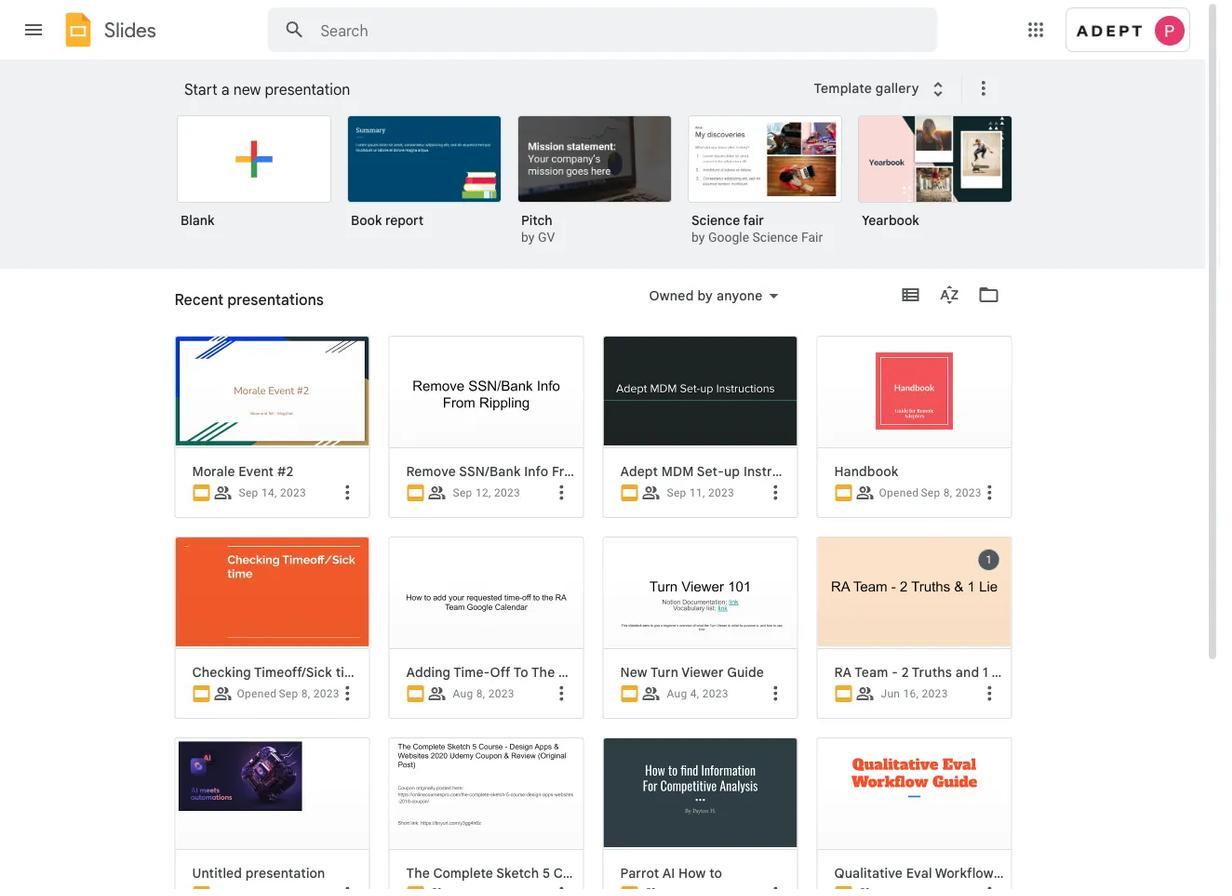 Task type: vqa. For each thing, say whether or not it's contained in the screenshot.
list
no



Task type: locate. For each thing, give the bounding box(es) containing it.
Search bar text field
[[321, 21, 891, 40]]

0 vertical spatial presentation
[[265, 80, 350, 99]]

1 horizontal spatial 8,
[[476, 688, 485, 701]]

1 horizontal spatial aug
[[667, 688, 687, 701]]

2 recent from the top
[[175, 298, 217, 314]]

8, for handbook
[[944, 487, 953, 500]]

to
[[710, 866, 722, 882]]

sep inside morale event #2 option
[[239, 487, 258, 500]]

8,
[[944, 487, 953, 500], [301, 688, 310, 701], [476, 688, 485, 701]]

sep left 12,
[[453, 487, 472, 500]]

0 horizontal spatial opened sep 8, 2023
[[237, 688, 340, 701]]

0 horizontal spatial guide
[[727, 665, 764, 681]]

0 vertical spatial opened sep 8, 2023
[[879, 487, 982, 500]]

recent
[[175, 290, 224, 309], [175, 298, 217, 314]]

fair
[[801, 230, 823, 245]]

by
[[521, 230, 535, 245], [692, 230, 705, 245], [698, 288, 713, 304]]

new turn viewer guide google slides element
[[620, 665, 790, 681]]

adding time-off to the ra team google calendar google slides element
[[406, 665, 721, 681]]

by for pitch
[[521, 230, 535, 245]]

2023 down #2
[[280, 487, 306, 500]]

1 vertical spatial guide
[[997, 866, 1034, 882]]

opened inside handbook option
[[879, 487, 919, 500]]

1 aug from the left
[[453, 688, 473, 701]]

google left calendar
[[616, 665, 661, 681]]

aug
[[453, 688, 473, 701], [667, 688, 687, 701]]

ra
[[559, 665, 576, 681], [834, 665, 852, 681]]

morale event #2
[[192, 464, 294, 480]]

2023 down off on the left bottom
[[488, 688, 515, 701]]

to
[[514, 665, 528, 681]]

aug inside the new turn viewer guide 'option'
[[667, 688, 687, 701]]

8, inside checking timeoff/sick time presentation option
[[301, 688, 310, 701]]

guide for qualitative eval workflow guide
[[997, 866, 1034, 882]]

google down the fair
[[708, 230, 749, 245]]

rippling
[[587, 464, 637, 480]]

list box
[[177, 112, 1033, 270]]

1 vertical spatial last opened by me sep 8, 2023 element
[[279, 688, 340, 701]]

1 vertical spatial opened
[[237, 688, 277, 701]]

presentation inside option
[[246, 866, 325, 882]]

google inside science fair by google science fair
[[708, 230, 749, 245]]

last opened by me sep 8, 2023 element inside handbook option
[[921, 487, 982, 500]]

2023 right '4,'
[[703, 688, 729, 701]]

sep inside handbook option
[[921, 487, 941, 500]]

opened
[[879, 487, 919, 500], [237, 688, 277, 701]]

parrot
[[620, 866, 659, 882]]

untitled presentation
[[192, 866, 325, 882]]

sep down timeoff/sick
[[279, 688, 298, 701]]

0 horizontal spatial ra
[[559, 665, 576, 681]]

2023 inside the new turn viewer guide 'option'
[[703, 688, 729, 701]]

ssn/bank
[[459, 464, 521, 480]]

by up owned by anyone
[[692, 230, 705, 245]]

opened sep 8, 2023 down handbook google slides "element" at the bottom
[[879, 487, 982, 500]]

2023 down truths
[[922, 688, 948, 701]]

1 horizontal spatial last opened by me sep 8, 2023 element
[[921, 487, 982, 500]]

0 horizontal spatial team
[[579, 665, 613, 681]]

google
[[708, 230, 749, 245], [616, 665, 661, 681]]

slides link
[[60, 11, 156, 52]]

by inside popup button
[[698, 288, 713, 304]]

parrot ai how to option
[[603, 738, 798, 890]]

opened sep 8, 2023 inside checking timeoff/sick time presentation option
[[237, 688, 340, 701]]

opened sep 8, 2023 inside handbook option
[[879, 487, 982, 500]]

sep inside remove ssn/bank info from rippling option
[[453, 487, 472, 500]]

sep left 11,
[[667, 487, 687, 500]]

4,
[[690, 688, 699, 701]]

0 vertical spatial google
[[708, 230, 749, 245]]

1 horizontal spatial opened
[[879, 487, 919, 500]]

2 team from the left
[[855, 665, 888, 681]]

sep inside checking timeoff/sick time presentation option
[[279, 688, 298, 701]]

1 vertical spatial science
[[753, 230, 798, 245]]

ra left -
[[834, 665, 852, 681]]

aug 8, 2023
[[453, 688, 515, 701]]

sep for ssn/bank
[[453, 487, 472, 500]]

sep left 14,
[[239, 487, 258, 500]]

recent presentations list box
[[165, 0, 1034, 890]]

opened sep 8, 2023 down timeoff/sick
[[237, 688, 340, 701]]

1 button
[[978, 549, 1000, 572]]

presentations inside heading
[[227, 290, 324, 309]]

2023 inside remove ssn/bank info from rippling option
[[494, 487, 520, 500]]

16,
[[903, 688, 919, 701]]

last opened by me sep 8, 2023 element down handbook google slides "element" at the bottom
[[921, 487, 982, 500]]

by left gv link
[[521, 230, 535, 245]]

0 vertical spatial last opened by me sep 8, 2023 element
[[921, 487, 982, 500]]

1 horizontal spatial science
[[753, 230, 798, 245]]

8, down time-
[[476, 688, 485, 701]]

0 horizontal spatial google
[[616, 665, 661, 681]]

0 horizontal spatial last opened by me sep 8, 2023 element
[[279, 688, 340, 701]]

last opened by me sep 12, 2023 element
[[453, 487, 520, 500]]

science
[[692, 212, 740, 229], [753, 230, 798, 245]]

aug down time-
[[453, 688, 473, 701]]

1 vertical spatial presentation
[[246, 866, 325, 882]]

2023 down checking timeoff/sick time presentation google slides element
[[313, 688, 340, 701]]

by right "owned"
[[698, 288, 713, 304]]

qualitative eval workflow guide
[[834, 866, 1034, 882]]

turn
[[651, 665, 679, 681]]

0 vertical spatial guide
[[727, 665, 764, 681]]

opened for checking timeoff/sick time presentation
[[237, 688, 277, 701]]

2 horizontal spatial 8,
[[944, 487, 953, 500]]

1 horizontal spatial guide
[[997, 866, 1034, 882]]

1 ra from the left
[[559, 665, 576, 681]]

science down the fair
[[753, 230, 798, 245]]

gallery
[[876, 80, 919, 97]]

8, inside handbook option
[[944, 487, 953, 500]]

0 vertical spatial science
[[692, 212, 740, 229]]

science left the fair
[[692, 212, 740, 229]]

1 recent from the top
[[175, 290, 224, 309]]

8, down handbook google slides "element" at the bottom
[[944, 487, 953, 500]]

presentations
[[227, 290, 324, 309], [221, 298, 305, 314]]

remove
[[406, 464, 456, 480]]

option
[[389, 738, 584, 890]]

by inside pitch by gv
[[521, 230, 535, 245]]

new
[[620, 665, 648, 681]]

and
[[956, 665, 979, 681]]

0 vertical spatial opened
[[879, 487, 919, 500]]

recent inside heading
[[175, 290, 224, 309]]

adding time-off to the ra team google calendar option
[[389, 537, 721, 890]]

morale
[[192, 464, 235, 480]]

adept mdm set-up instructions
[[620, 464, 819, 480]]

sep
[[239, 487, 258, 500], [453, 487, 472, 500], [667, 487, 687, 500], [921, 487, 941, 500], [279, 688, 298, 701]]

2023 inside adept mdm set-up instructions option
[[708, 487, 734, 500]]

1
[[986, 554, 992, 567], [983, 665, 988, 681]]

aug inside adding time-off to the ra team google calendar option
[[453, 688, 473, 701]]

2023 for ra team - 2 truths and 1 lie
[[922, 688, 948, 701]]

last opened by me sep 8, 2023 element
[[921, 487, 982, 500], [279, 688, 340, 701]]

1 vertical spatial opened sep 8, 2023
[[237, 688, 340, 701]]

guide
[[727, 665, 764, 681], [997, 866, 1034, 882]]

2023 inside ra team - 2 truths and 1 lie option
[[922, 688, 948, 701]]

presentation right 'new'
[[265, 80, 350, 99]]

jun 16, 2023
[[881, 688, 948, 701]]

0 horizontal spatial aug
[[453, 688, 473, 701]]

qualitative
[[834, 866, 903, 882]]

owned by anyone
[[649, 288, 763, 304]]

last opened by me aug 4, 2023 element
[[667, 688, 729, 701]]

last opened by me sep 8, 2023 element down checking timeoff/sick time presentation google slides element
[[279, 688, 340, 701]]

morale event #2 option
[[165, 0, 370, 890]]

presentation
[[367, 665, 447, 681]]

2023 inside morale event #2 option
[[280, 487, 306, 500]]

2 aug from the left
[[667, 688, 687, 701]]

sep 12, 2023
[[453, 487, 520, 500]]

team inside ra team - 2 truths and 1 lie google slides element
[[855, 665, 888, 681]]

guide inside new turn viewer guide google slides element
[[727, 665, 764, 681]]

last opened by me jun 16, 2023 element
[[881, 688, 948, 701]]

8, down timeoff/sick
[[301, 688, 310, 701]]

remove ssn/bank info from rippling google slides element
[[406, 464, 637, 480]]

calendar
[[664, 665, 721, 681]]

ai
[[662, 866, 675, 882]]

0 horizontal spatial science
[[692, 212, 740, 229]]

team left -
[[855, 665, 888, 681]]

untitled presentation google slides element
[[192, 866, 362, 882]]

0 vertical spatial 1
[[986, 554, 992, 567]]

1 horizontal spatial team
[[855, 665, 888, 681]]

qualitative eval workflow guide google slides element
[[834, 866, 1034, 882]]

aug 4, 2023
[[667, 688, 729, 701]]

1 horizontal spatial opened sep 8, 2023
[[879, 487, 982, 500]]

1 vertical spatial google
[[616, 665, 661, 681]]

2023 for remove ssn/bank info from rippling
[[494, 487, 520, 500]]

guide right viewer at the right of page
[[727, 665, 764, 681]]

handbook
[[834, 464, 899, 480]]

opened sep 8, 2023
[[879, 487, 982, 500], [237, 688, 340, 701]]

1 horizontal spatial google
[[708, 230, 749, 245]]

2 recent presentations from the top
[[175, 298, 305, 314]]

ra right "the"
[[559, 665, 576, 681]]

by for owned
[[698, 288, 713, 304]]

0 horizontal spatial opened
[[237, 688, 277, 701]]

1 recent presentations from the top
[[175, 290, 324, 309]]

workflow
[[935, 866, 994, 882]]

set-
[[697, 464, 724, 480]]

presentation right untitled
[[246, 866, 325, 882]]

sep inside adept mdm set-up instructions option
[[667, 487, 687, 500]]

None search field
[[268, 7, 938, 52]]

template
[[814, 80, 872, 97]]

guide inside the "qualitative eval workflow guide google slides" 'element'
[[997, 866, 1034, 882]]

sep for event
[[239, 487, 258, 500]]

opened down the 'checking'
[[237, 688, 277, 701]]

guide right workflow
[[997, 866, 1034, 882]]

opened down handbook google slides "element" at the bottom
[[879, 487, 919, 500]]

aug left '4,'
[[667, 688, 687, 701]]

info
[[524, 464, 549, 480]]

2023 right 12,
[[494, 487, 520, 500]]

1 vertical spatial 1
[[983, 665, 988, 681]]

instructions
[[744, 464, 819, 480]]

0 horizontal spatial 8,
[[301, 688, 310, 701]]

recent presentations heading
[[175, 269, 324, 329]]

team left 'new'
[[579, 665, 613, 681]]

2023 down adept mdm set-up instructions google slides element
[[708, 487, 734, 500]]

11,
[[690, 487, 705, 500]]

opened inside checking timeoff/sick time presentation option
[[237, 688, 277, 701]]

new turn viewer guide option
[[603, 537, 798, 890]]

checking timeoff/sick time presentation option
[[175, 537, 447, 890]]

sep down handbook google slides "element" at the bottom
[[921, 487, 941, 500]]

2023 inside adding time-off to the ra team google calendar option
[[488, 688, 515, 701]]

1 horizontal spatial ra
[[834, 665, 852, 681]]

presentation
[[265, 80, 350, 99], [246, 866, 325, 882]]

new
[[233, 80, 261, 99]]

recent presentations
[[175, 290, 324, 309], [175, 298, 305, 314]]

book report option
[[347, 115, 502, 242]]

1 team from the left
[[579, 665, 613, 681]]

team
[[579, 665, 613, 681], [855, 665, 888, 681]]

report
[[385, 212, 424, 229]]

yearbook option
[[858, 115, 1013, 242]]

team inside the adding time-off to the ra team google calendar google slides "element"
[[579, 665, 613, 681]]

fair
[[743, 212, 764, 229]]

ra inside "element"
[[559, 665, 576, 681]]

2023 down handbook google slides "element" at the bottom
[[956, 487, 982, 500]]

2023
[[280, 487, 306, 500], [494, 487, 520, 500], [708, 487, 734, 500], [956, 487, 982, 500], [313, 688, 340, 701], [488, 688, 515, 701], [703, 688, 729, 701], [922, 688, 948, 701]]



Task type: describe. For each thing, give the bounding box(es) containing it.
untitled presentation option
[[175, 738, 370, 890]]

ra team - 2 truths and 1 lie option
[[817, 537, 1012, 890]]

owned by anyone button
[[637, 285, 791, 307]]

2023 for morale event #2
[[280, 487, 306, 500]]

template gallery button
[[802, 72, 961, 105]]

sep for mdm
[[667, 487, 687, 500]]

off
[[490, 665, 511, 681]]

google inside "element"
[[616, 665, 661, 681]]

parrot ai how to google slides element
[[620, 866, 790, 882]]

2023 inside checking timeoff/sick time presentation option
[[313, 688, 340, 701]]

new turn viewer guide
[[620, 665, 764, 681]]

8, inside adding time-off to the ra team google calendar option
[[476, 688, 485, 701]]

last opened by me aug 8, 2023 element
[[453, 688, 515, 701]]

ra team - 2 truths and 1 lie google slides element
[[834, 665, 1010, 681]]

handbook google slides element
[[834, 464, 1004, 480]]

remove ssn/bank info from rippling option
[[379, 0, 637, 890]]

-
[[892, 665, 898, 681]]

blank
[[181, 212, 214, 229]]

lie
[[992, 665, 1010, 681]]

untitled
[[192, 866, 242, 882]]

gv
[[538, 230, 555, 245]]

qualitative eval workflow guide option
[[817, 738, 1034, 890]]

adding
[[406, 665, 451, 681]]

2023 inside handbook option
[[956, 487, 982, 500]]

morale event #2 google slides element
[[192, 464, 362, 480]]

start
[[184, 80, 217, 99]]

2023 for new turn viewer guide
[[703, 688, 729, 701]]

book
[[351, 212, 382, 229]]

main menu image
[[22, 19, 45, 41]]

yearbook
[[862, 212, 920, 229]]

sep 11, 2023
[[667, 487, 734, 500]]

start a new presentation
[[184, 80, 350, 99]]

checking timeoff/sick time presentation google slides element
[[192, 665, 447, 681]]

from
[[552, 464, 583, 480]]

opened sep 8, 2023 for handbook
[[879, 487, 982, 500]]

anyone
[[717, 288, 763, 304]]

search image
[[276, 11, 313, 48]]

parrot ai how to
[[620, 866, 722, 882]]

pitch
[[521, 212, 553, 229]]

science fair option
[[688, 115, 842, 248]]

up
[[724, 464, 740, 480]]

2
[[902, 665, 909, 681]]

last opened by me sep 11, 2023 element
[[667, 487, 734, 500]]

adept mdm set-up instructions option
[[593, 0, 819, 890]]

time-
[[454, 665, 490, 681]]

gv link
[[538, 230, 555, 245]]

last opened by me sep 8, 2023 element for checking timeoff/sick time presentation
[[279, 688, 340, 701]]

aug for turn
[[667, 688, 687, 701]]

1 inside popup button
[[986, 554, 992, 567]]

more actions. image
[[969, 77, 995, 100]]

2 ra from the left
[[834, 665, 852, 681]]

12,
[[476, 487, 491, 500]]

opened for handbook
[[879, 487, 919, 500]]

by inside science fair by google science fair
[[692, 230, 705, 245]]

start a new presentation heading
[[184, 60, 802, 119]]

book report
[[351, 212, 424, 229]]

last opened by me sep 8, 2023 element for handbook
[[921, 487, 982, 500]]

checking timeoff/sick time presentation
[[192, 665, 447, 681]]

blank option
[[177, 115, 331, 242]]

jun
[[881, 688, 900, 701]]

adept mdm set-up instructions google slides element
[[620, 464, 819, 480]]

14,
[[261, 487, 277, 500]]

1 button
[[978, 549, 1000, 572]]

event
[[239, 464, 274, 480]]

list box containing blank
[[177, 112, 1033, 270]]

remove ssn/bank info from rippling
[[406, 464, 637, 480]]

last opened by me sep 14, 2023 element
[[239, 487, 306, 500]]

8, for checking timeoff/sick time presentation
[[301, 688, 310, 701]]

mdm
[[662, 464, 694, 480]]

timeoff/sick
[[254, 665, 332, 681]]

adept
[[620, 464, 658, 480]]

checking
[[192, 665, 251, 681]]

opened sep 8, 2023 for checking timeoff/sick time presentation
[[237, 688, 340, 701]]

2023 for adding time-off to the ra team google calendar
[[488, 688, 515, 701]]

adding time-off to the ra team google calendar
[[406, 665, 721, 681]]

the
[[531, 665, 555, 681]]

viewer
[[682, 665, 724, 681]]

owned
[[649, 288, 694, 304]]

a
[[221, 80, 230, 99]]

how
[[679, 866, 706, 882]]

handbook option
[[807, 0, 1012, 890]]

template gallery
[[814, 80, 919, 97]]

ra team - 2 truths and 1 lie
[[834, 665, 1010, 681]]

#2
[[277, 464, 294, 480]]

the complete sketch 5 course - design apps & websites 2020 udemy discount & review (slide) google slides element
[[406, 866, 576, 882]]

guide for new turn viewer guide
[[727, 665, 764, 681]]

sep 14, 2023
[[239, 487, 306, 500]]

presentation inside 'heading'
[[265, 80, 350, 99]]

aug for time-
[[453, 688, 473, 701]]

science fair by google science fair
[[692, 212, 823, 245]]

google science fair link
[[708, 230, 823, 245]]

pitch option
[[518, 115, 672, 248]]

truths
[[912, 665, 952, 681]]

eval
[[906, 866, 932, 882]]

slides
[[104, 18, 156, 42]]

pitch by gv
[[521, 212, 555, 245]]

2023 for adept mdm set-up instructions
[[708, 487, 734, 500]]

time
[[336, 665, 363, 681]]



